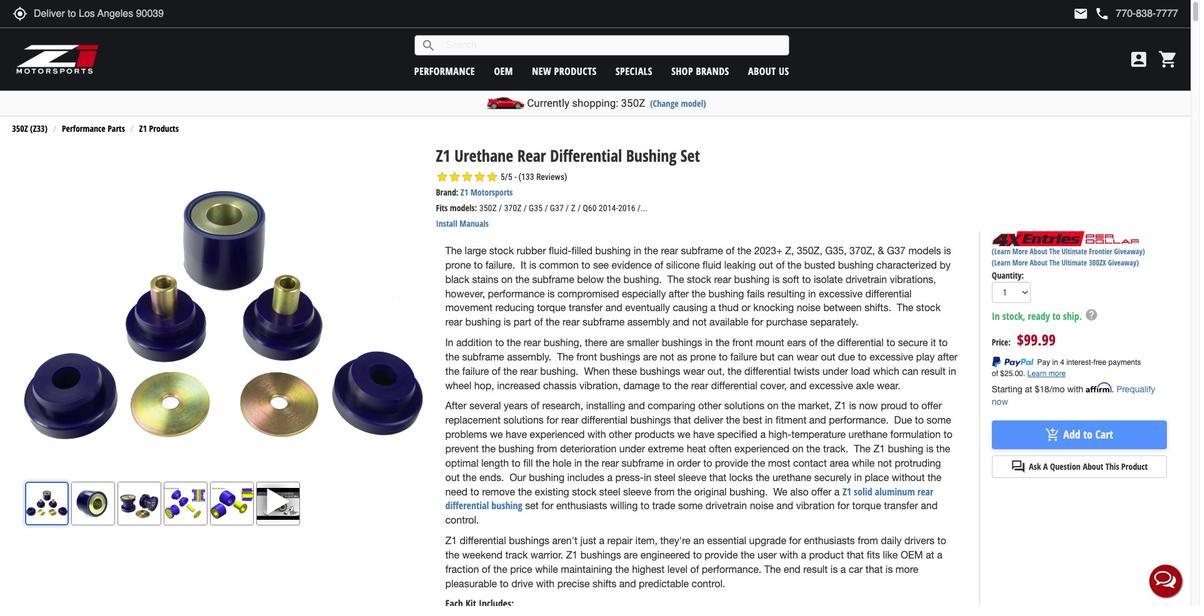 Task type: locate. For each thing, give the bounding box(es) containing it.
ultimate
[[1062, 246, 1087, 257], [1062, 258, 1087, 268]]

drivetrain inside the large stock rubber fluid-filled bushing in the rear subframe of the 2023+ z, 350z, g35, 370z, & g37 models is prone to failure.  it is common to see evidence of silicone fluid leaking out of the busted bushing characterized by black stains on the subframe below the bushing.  the stock rear bushing is soft to isolate drivetrain vibrations, however, performance is compromised especially after the bushing fails resulting in excessive differential movement reducing torque transfer and eventually causing a thud or knocking noise between shifts.  the stock rear bushing is part of the rear subframe assembly and not available for purchase separately.
[[846, 274, 887, 285]]

the right out, on the right bottom of page
[[728, 365, 742, 377]]

product
[[809, 549, 844, 561]]

/
[[499, 203, 502, 213], [524, 203, 527, 213], [545, 203, 548, 213], [566, 203, 569, 213], [578, 203, 581, 213]]

and down 'twists'
[[790, 380, 807, 391]]

several
[[469, 400, 501, 412]]

0 vertical spatial while
[[852, 457, 875, 469]]

also
[[790, 486, 809, 497]]

of right the level
[[690, 564, 699, 575]]

350z
[[621, 97, 645, 109], [12, 122, 28, 134], [479, 203, 497, 213]]

at inside z1 differential bushings aren't just a repair item, they're an essential upgrade for enthusiasts from daily drivers to the weekend track warrior. z1 bushings are engineered to provide the user with a product that fits like oem at a fraction of the price while maintaining the highest level of performance. the end result is a car that is more pleasurable to drive with precise shifts and predictable control.
[[926, 549, 934, 561]]

noise inside set for enthusiasts willing to trade some drivetrain noise and vibration for torque transfer and control.
[[750, 500, 774, 511]]

and up temperature
[[809, 415, 826, 426]]

z1 down 'aren't'
[[566, 549, 578, 561]]

2014-
[[599, 203, 618, 213]]

while inside z1 differential bushings aren't just a repair item, they're an essential upgrade for enthusiasts from daily drivers to the weekend track warrior. z1 bushings are engineered to provide the user with a product that fits like oem at a fraction of the price while maintaining the highest level of performance. the end result is a car that is more pleasurable to drive with precise shifts and predictable control.
[[535, 564, 558, 575]]

1 horizontal spatial control.
[[692, 578, 725, 589]]

differential down "need"
[[445, 499, 489, 513]]

0 vertical spatial other
[[698, 400, 721, 412]]

3 star from the left
[[461, 171, 473, 183]]

for down knocking
[[751, 316, 763, 328]]

0 horizontal spatial offer
[[811, 486, 832, 497]]

out down 2023+
[[759, 259, 773, 271]]

is up protruding
[[926, 443, 933, 454]]

2 horizontal spatial out
[[821, 351, 835, 362]]

z1 left solid at right
[[842, 485, 851, 498]]

fails
[[747, 288, 765, 299]]

bushing up fill
[[498, 443, 534, 454]]

to inside 'in stock, ready to ship. help'
[[1052, 309, 1061, 323]]

years
[[504, 400, 528, 412]]

from up the trade
[[654, 486, 675, 497]]

replacement
[[445, 415, 501, 426]]

0 horizontal spatial drivetrain
[[706, 500, 747, 511]]

1 vertical spatial failure
[[462, 365, 489, 377]]

&
[[878, 245, 884, 256]]

subframe down common
[[532, 274, 574, 285]]

g35
[[529, 203, 543, 213]]

bushings inside "after several years of research, installing and comparing other solutions on the market, z1 is now proud to offer replacement solutions for rear differential bushings that deliver the best in fitment and performance.  due to some problems we have experienced with other products we have specified a high-temperature urethane formulation to prevent the bushing from deterioration under extreme heat often experienced on the track.  the z1 bushing is the optimal length to fill the hole in the rear subframe in order to provide the most contact area while not protruding out the ends.  our bushing includes a press-in steel sleeve that locks the urethane securely in place without the need to remove the existing stock steel sleeve from the original bushing.  we also offer a"
[[630, 415, 671, 426]]

after inside 'in addition to the rear bushing, there are smaller bushings in the front mount ears of the differential to secure it to the subframe assembly.  the front bushings are not as prone to failure but can wear out due to excessive play after the failure of the rear bushing.  when these bushings wear out, the differential twists under load which can result in wheel hop, increased chassis vibration, damage to the rear differential cover, and excessive axle wear.'
[[937, 351, 958, 362]]

(learn more about the ultimate frontier giveaway) link
[[992, 246, 1145, 257]]

at inside starting at $18 /mo with affirm .
[[1025, 384, 1032, 394]]

1 (learn from the top
[[992, 246, 1011, 257]]

enthusiasts inside set for enthusiasts willing to trade some drivetrain noise and vibration for torque transfer and control.
[[556, 500, 607, 511]]

z1 inside z1 differential bushings aren't just a repair item, they're an essential upgrade for enthusiasts from daily drivers to the weekend track warrior. z1 bushings are engineered to provide the user with a product that fits like oem at a fraction of the price while maintaining the highest level of performance. the end result is a car that is more pleasurable to drive with precise shifts and predictable control.
[[566, 549, 578, 561]]

control.
[[445, 515, 479, 526], [692, 578, 725, 589]]

in
[[992, 309, 1000, 323], [445, 337, 453, 348]]

1 horizontal spatial out
[[759, 259, 773, 271]]

the left large
[[445, 245, 462, 256]]

1 horizontal spatial urethane
[[849, 429, 888, 440]]

addition
[[456, 337, 492, 348]]

4 / from the left
[[566, 203, 569, 213]]

0 horizontal spatial g37
[[550, 203, 564, 213]]

starting
[[992, 384, 1022, 394]]

with inside starting at $18 /mo with affirm .
[[1067, 384, 1083, 394]]

0 horizontal spatial after
[[669, 288, 689, 299]]

1 vertical spatial while
[[535, 564, 558, 575]]

shopping_cart
[[1158, 49, 1178, 69]]

torque inside set for enthusiasts willing to trade some drivetrain noise and vibration for torque transfer and control.
[[852, 500, 881, 511]]

0 vertical spatial g37
[[550, 203, 564, 213]]

my_location
[[13, 6, 28, 21]]

1 vertical spatial prone
[[690, 351, 716, 362]]

press-
[[615, 472, 644, 483]]

sleeve
[[678, 472, 706, 483], [623, 486, 651, 497]]

bushing. inside 'in addition to the rear bushing, there are smaller bushings in the front mount ears of the differential to secure it to the subframe assembly.  the front bushings are not as prone to failure but can wear out due to excessive play after the failure of the rear bushing.  when these bushings wear out, the differential twists under load which can result in wheel hop, increased chassis vibration, damage to the rear differential cover, and excessive axle wear.'
[[540, 365, 578, 377]]

rear inside 'z1 solid aluminum rear differential bushing'
[[917, 485, 933, 498]]

are down repair
[[624, 549, 638, 561]]

chassis
[[543, 380, 577, 391]]

1 vertical spatial g37
[[887, 245, 906, 256]]

not inside "after several years of research, installing and comparing other solutions on the market, z1 is now proud to offer replacement solutions for rear differential bushings that deliver the best in fitment and performance.  due to some problems we have experienced with other products we have specified a high-temperature urethane formulation to prevent the bushing from deterioration under extreme heat often experienced on the track.  the z1 bushing is the optimal length to fill the hole in the rear subframe in order to provide the most contact area while not protruding out the ends.  our bushing includes a press-in steel sleeve that locks the urethane securely in place without the need to remove the existing stock steel sleeve from the original bushing.  we also offer a"
[[877, 457, 892, 469]]

item,
[[635, 535, 657, 546]]

characterized
[[876, 259, 937, 271]]

0 vertical spatial enthusiasts
[[556, 500, 607, 511]]

the up comparing
[[674, 380, 688, 391]]

knocking
[[753, 302, 794, 313]]

and down without
[[921, 500, 938, 511]]

of
[[726, 245, 735, 256], [655, 259, 663, 271], [776, 259, 785, 271], [534, 316, 543, 328], [809, 337, 818, 348], [492, 365, 500, 377], [531, 400, 539, 412], [482, 564, 490, 575], [690, 564, 699, 575]]

prevent
[[445, 443, 479, 454]]

the down user
[[764, 564, 781, 575]]

the down deterioration
[[585, 457, 599, 469]]

performance. inside z1 differential bushings aren't just a repair item, they're an essential upgrade for enthusiasts from daily drivers to the weekend track warrior. z1 bushings are engineered to provide the user with a product that fits like oem at a fraction of the price while maintaining the highest level of performance. the end result is a car that is more pleasurable to drive with precise shifts and predictable control.
[[702, 564, 761, 575]]

1 horizontal spatial transfer
[[884, 500, 918, 511]]

1 horizontal spatial in
[[992, 309, 1000, 323]]

0 vertical spatial more
[[1012, 246, 1028, 257]]

in for in addition to the rear bushing, there are smaller bushings in the front mount ears of the differential to secure it to the subframe assembly.  the front bushings are not as prone to failure but can wear out due to excessive play after the failure of the rear bushing.  when these bushings wear out, the differential twists under load which can result in wheel hop, increased chassis vibration, damage to the rear differential cover, and excessive axle wear.
[[445, 337, 453, 348]]

0 horizontal spatial solutions
[[503, 415, 544, 426]]

1 vertical spatial some
[[678, 500, 703, 511]]

locks
[[729, 472, 753, 483]]

after
[[669, 288, 689, 299], [937, 351, 958, 362]]

in inside 'in addition to the rear bushing, there are smaller bushings in the front mount ears of the differential to secure it to the subframe assembly.  the front bushings are not as prone to failure but can wear out due to excessive play after the failure of the rear bushing.  when these bushings wear out, the differential twists under load which can result in wheel hop, increased chassis vibration, damage to the rear differential cover, and excessive axle wear.'
[[445, 337, 453, 348]]

1 horizontal spatial under
[[822, 365, 848, 377]]

brands
[[696, 64, 729, 78]]

bushing. down 'locks'
[[729, 486, 768, 497]]

1 horizontal spatial result
[[921, 365, 946, 377]]

now down starting
[[992, 397, 1008, 407]]

original
[[694, 486, 727, 497]]

while up place
[[852, 457, 875, 469]]

other
[[698, 400, 721, 412], [609, 429, 632, 440]]

that
[[674, 415, 691, 426], [709, 472, 726, 483], [847, 549, 864, 561], [866, 564, 883, 575]]

1 horizontal spatial at
[[1025, 384, 1032, 394]]

currently shopping: 350z (change model)
[[527, 97, 706, 109]]

1 horizontal spatial after
[[937, 351, 958, 362]]

out inside "after several years of research, installing and comparing other solutions on the market, z1 is now proud to offer replacement solutions for rear differential bushings that deliver the best in fitment and performance.  due to some problems we have experienced with other products we have specified a high-temperature urethane formulation to prevent the bushing from deterioration under extreme heat often experienced on the track.  the z1 bushing is the optimal length to fill the hole in the rear subframe in order to provide the most contact area while not protruding out the ends.  our bushing includes a press-in steel sleeve that locks the urethane securely in place without the need to remove the existing stock steel sleeve from the original bushing.  we also offer a"
[[445, 472, 460, 483]]

z1 right 'market,'
[[835, 400, 846, 412]]

2 vertical spatial not
[[877, 457, 892, 469]]

user
[[758, 549, 777, 561]]

front down available
[[732, 337, 753, 348]]

it
[[931, 337, 936, 348]]

about
[[748, 64, 776, 78], [1030, 246, 1047, 257], [1030, 258, 1047, 268], [1083, 460, 1103, 472]]

1 vertical spatial transfer
[[884, 500, 918, 511]]

control. inside z1 differential bushings aren't just a repair item, they're an essential upgrade for enthusiasts from daily drivers to the weekend track warrior. z1 bushings are engineered to provide the user with a product that fits like oem at a fraction of the price while maintaining the highest level of performance. the end result is a car that is more pleasurable to drive with precise shifts and predictable control.
[[692, 578, 725, 589]]

1 horizontal spatial drivetrain
[[846, 274, 887, 285]]

performance.
[[829, 415, 889, 426], [702, 564, 761, 575]]

a inside the large stock rubber fluid-filled bushing in the rear subframe of the 2023+ z, 350z, g35, 370z, & g37 models is prone to failure.  it is common to see evidence of silicone fluid leaking out of the busted bushing characterized by black stains on the subframe below the bushing.  the stock rear bushing is soft to isolate drivetrain vibrations, however, performance is compromised especially after the bushing fails resulting in excessive differential movement reducing torque transfer and eventually causing a thud or knocking noise between shifts.  the stock rear bushing is part of the rear subframe assembly and not available for purchase separately.
[[710, 302, 716, 313]]

and down causing
[[673, 316, 689, 328]]

0 horizontal spatial out
[[445, 472, 460, 483]]

1 vertical spatial out
[[821, 351, 835, 362]]

in inside 'in stock, ready to ship. help'
[[992, 309, 1000, 323]]

out,
[[708, 365, 725, 377]]

1 vertical spatial not
[[660, 351, 674, 362]]

the up bushing,
[[546, 316, 560, 328]]

end
[[784, 564, 801, 575]]

bushing inside 'z1 solid aluminum rear differential bushing'
[[491, 499, 522, 513]]

especially
[[622, 288, 666, 299]]

us
[[779, 64, 789, 78]]

a left car at the right of the page
[[841, 564, 846, 575]]

1 vertical spatial from
[[654, 486, 675, 497]]

bushing down the formulation
[[888, 443, 923, 454]]

0 horizontal spatial noise
[[750, 500, 774, 511]]

offer up the formulation
[[921, 400, 942, 412]]

1 vertical spatial giveaway)
[[1108, 258, 1139, 268]]

control. down an
[[692, 578, 725, 589]]

manuals
[[460, 218, 489, 230]]

fitment
[[776, 415, 807, 426]]

remove
[[482, 486, 515, 497]]

frontier
[[1089, 246, 1112, 257]]

0 horizontal spatial enthusiasts
[[556, 500, 607, 511]]

5 star from the left
[[486, 171, 498, 183]]

giveaway) right "frontier"
[[1114, 246, 1145, 257]]

0 vertical spatial after
[[669, 288, 689, 299]]

1 horizontal spatial while
[[852, 457, 875, 469]]

/ right z
[[578, 203, 581, 213]]

1 have from the left
[[506, 429, 527, 440]]

a right 'like'
[[937, 549, 942, 561]]

0 horizontal spatial torque
[[537, 302, 566, 313]]

0 horizontal spatial sleeve
[[623, 486, 651, 497]]

bushing. up the especially
[[623, 274, 662, 285]]

0 vertical spatial result
[[921, 365, 946, 377]]

solutions up best
[[724, 400, 764, 412]]

with right drive
[[536, 578, 555, 589]]

bushings up 'these' in the bottom right of the page
[[600, 351, 640, 362]]

bushing down movement
[[465, 316, 501, 328]]

subframe up there
[[583, 316, 625, 328]]

with
[[1067, 384, 1083, 394], [588, 429, 606, 440], [780, 549, 798, 561], [536, 578, 555, 589]]

see
[[593, 259, 609, 271]]

fill
[[523, 457, 533, 469]]

performance link
[[414, 64, 475, 78]]

2 vertical spatial on
[[792, 443, 804, 454]]

1 horizontal spatial bushing.
[[623, 274, 662, 285]]

out inside the large stock rubber fluid-filled bushing in the rear subframe of the 2023+ z, 350z, g35, 370z, & g37 models is prone to failure.  it is common to see evidence of silicone fluid leaking out of the busted bushing characterized by black stains on the subframe below the bushing.  the stock rear bushing is soft to isolate drivetrain vibrations, however, performance is compromised especially after the bushing fails resulting in excessive differential movement reducing torque transfer and eventually causing a thud or knocking noise between shifts.  the stock rear bushing is part of the rear subframe assembly and not available for purchase separately.
[[759, 259, 773, 271]]

bushing down 370z,
[[838, 259, 874, 271]]

in left stock,
[[992, 309, 1000, 323]]

performance inside the large stock rubber fluid-filled bushing in the rear subframe of the 2023+ z, 350z, g35, 370z, & g37 models is prone to failure.  it is common to see evidence of silicone fluid leaking out of the busted bushing characterized by black stains on the subframe below the bushing.  the stock rear bushing is soft to isolate drivetrain vibrations, however, performance is compromised especially after the bushing fails resulting in excessive differential movement reducing torque transfer and eventually causing a thud or knocking noise between shifts.  the stock rear bushing is part of the rear subframe assembly and not available for purchase separately.
[[488, 288, 545, 299]]

stock inside "after several years of research, installing and comparing other solutions on the market, z1 is now proud to offer replacement solutions for rear differential bushings that deliver the best in fitment and performance.  due to some problems we have experienced with other products we have specified a high-temperature urethane formulation to prevent the bushing from deterioration under extreme heat often experienced on the track.  the z1 bushing is the optimal length to fill the hole in the rear subframe in order to provide the most contact area while not protruding out the ends.  our bushing includes a press-in steel sleeve that locks the urethane securely in place without the need to remove the existing stock steel sleeve from the original bushing.  we also offer a"
[[572, 486, 596, 497]]

oem
[[494, 64, 513, 78], [901, 549, 923, 561]]

subframe inside 'in addition to the rear bushing, there are smaller bushings in the front mount ears of the differential to secure it to the subframe assembly.  the front bushings are not as prone to failure but can wear out due to excessive play after the failure of the rear bushing.  when these bushings wear out, the differential twists under load which can result in wheel hop, increased chassis vibration, damage to the rear differential cover, and excessive axle wear.'
[[462, 351, 504, 362]]

1 vertical spatial in
[[445, 337, 453, 348]]

increased
[[497, 380, 540, 391]]

enthusiasts up the product
[[804, 535, 855, 546]]

0 vertical spatial are
[[610, 337, 624, 348]]

for
[[751, 316, 763, 328], [546, 415, 558, 426], [541, 500, 553, 511], [837, 500, 849, 511], [789, 535, 801, 546]]

1 vertical spatial products
[[635, 429, 675, 440]]

out
[[759, 259, 773, 271], [821, 351, 835, 362], [445, 472, 460, 483]]

for inside the large stock rubber fluid-filled bushing in the rear subframe of the 2023+ z, 350z, g35, 370z, & g37 models is prone to failure.  it is common to see evidence of silicone fluid leaking out of the busted bushing characterized by black stains on the subframe below the bushing.  the stock rear bushing is soft to isolate drivetrain vibrations, however, performance is compromised especially after the bushing fails resulting in excessive differential movement reducing torque transfer and eventually causing a thud or knocking noise between shifts.  the stock rear bushing is part of the rear subframe assembly and not available for purchase separately.
[[751, 316, 763, 328]]

are
[[610, 337, 624, 348], [643, 351, 657, 362], [624, 549, 638, 561]]

steel up "willing"
[[599, 486, 620, 497]]

0 horizontal spatial can
[[777, 351, 794, 362]]

under inside "after several years of research, installing and comparing other solutions on the market, z1 is now proud to offer replacement solutions for rear differential bushings that deliver the best in fitment and performance.  due to some problems we have experienced with other products we have specified a high-temperature urethane formulation to prevent the bushing from deterioration under extreme heat often experienced on the track.  the z1 bushing is the optimal length to fill the hole in the rear subframe in order to provide the most contact area while not protruding out the ends.  our bushing includes a press-in steel sleeve that locks the urethane securely in place without the need to remove the existing stock steel sleeve from the original bushing.  we also offer a"
[[619, 443, 645, 454]]

1 vertical spatial under
[[619, 443, 645, 454]]

the left user
[[741, 549, 755, 561]]

for inside z1 differential bushings aren't just a repair item, they're an essential upgrade for enthusiasts from daily drivers to the weekend track warrior. z1 bushings are engineered to provide the user with a product that fits like oem at a fraction of the price while maintaining the highest level of performance. the end result is a car that is more pleasurable to drive with precise shifts and predictable control.
[[789, 535, 801, 546]]

2 / from the left
[[524, 203, 527, 213]]

under down due
[[822, 365, 848, 377]]

bushing up the fails
[[734, 274, 770, 285]]

prequalify now
[[992, 384, 1155, 407]]

noise
[[797, 302, 821, 313], [750, 500, 774, 511]]

some inside set for enthusiasts willing to trade some drivetrain noise and vibration for torque transfer and control.
[[678, 500, 703, 511]]

failure
[[730, 351, 757, 362], [462, 365, 489, 377]]

350z inside the z1 urethane rear differential bushing set star star star star star 5/5 - (133 reviews) brand: z1 motorsports fits models: 350z / 370z / g35 / g37 / z / q60 2014-2016 /... install manuals
[[479, 203, 497, 213]]

1 vertical spatial offer
[[811, 486, 832, 497]]

1 vertical spatial enthusiasts
[[804, 535, 855, 546]]

in left addition
[[445, 337, 453, 348]]

stains
[[472, 274, 498, 285]]

after inside the large stock rubber fluid-filled bushing in the rear subframe of the 2023+ z, 350z, g35, 370z, & g37 models is prone to failure.  it is common to see evidence of silicone fluid leaking out of the busted bushing characterized by black stains on the subframe below the bushing.  the stock rear bushing is soft to isolate drivetrain vibrations, however, performance is compromised especially after the bushing fails resulting in excessive differential movement reducing torque transfer and eventually causing a thud or knocking noise between shifts.  the stock rear bushing is part of the rear subframe assembly and not available for purchase separately.
[[669, 288, 689, 299]]

price
[[510, 564, 532, 575]]

0 vertical spatial under
[[822, 365, 848, 377]]

1 horizontal spatial wear
[[797, 351, 818, 362]]

parts
[[108, 122, 125, 134]]

question_answer
[[1011, 459, 1026, 474]]

cart
[[1095, 427, 1113, 442]]

black
[[445, 274, 469, 285]]

350z down z1 motorsports link
[[479, 203, 497, 213]]

failure up hop,
[[462, 365, 489, 377]]

after several years of research, installing and comparing other solutions on the market, z1 is now proud to offer replacement solutions for rear differential bushings that deliver the best in fitment and performance.  due to some problems we have experienced with other products we have specified a high-temperature urethane formulation to prevent the bushing from deterioration under extreme heat often experienced on the track.  the z1 bushing is the optimal length to fill the hole in the rear subframe in order to provide the most contact area while not protruding out the ends.  our bushing includes a press-in steel sleeve that locks the urethane securely in place without the need to remove the existing stock steel sleeve from the original bushing.  we also offer a
[[445, 400, 952, 497]]

to left secure
[[886, 337, 895, 348]]

aluminum
[[875, 485, 915, 498]]

1 horizontal spatial experienced
[[734, 443, 789, 454]]

1 horizontal spatial prone
[[690, 351, 716, 362]]

in for in stock, ready to ship. help
[[992, 309, 1000, 323]]

under
[[822, 365, 848, 377], [619, 443, 645, 454]]

1 horizontal spatial offer
[[921, 400, 942, 412]]

enthusiasts inside z1 differential bushings aren't just a repair item, they're an essential upgrade for enthusiasts from daily drivers to the weekend track warrior. z1 bushings are engineered to provide the user with a product that fits like oem at a fraction of the price while maintaining the highest level of performance. the end result is a car that is more pleasurable to drive with precise shifts and predictable control.
[[804, 535, 855, 546]]

0 vertical spatial in
[[992, 309, 1000, 323]]

a right just
[[599, 535, 604, 546]]

0 horizontal spatial on
[[501, 274, 513, 285]]

experienced up most
[[734, 443, 789, 454]]

1 vertical spatial after
[[937, 351, 958, 362]]

eventually
[[625, 302, 670, 313]]

out inside 'in addition to the rear bushing, there are smaller bushings in the front mount ears of the differential to secure it to the subframe assembly.  the front bushings are not as prone to failure but can wear out due to excessive play after the failure of the rear bushing.  when these bushings wear out, the differential twists under load which can result in wheel hop, increased chassis vibration, damage to the rear differential cover, and excessive axle wear.'
[[821, 351, 835, 362]]

noise down 'locks'
[[750, 500, 774, 511]]

on up contact
[[792, 443, 804, 454]]

to right proud
[[910, 400, 919, 412]]

out left due
[[821, 351, 835, 362]]

transfer inside the large stock rubber fluid-filled bushing in the rear subframe of the 2023+ z, 350z, g35, 370z, & g37 models is prone to failure.  it is common to see evidence of silicone fluid leaking out of the busted bushing characterized by black stains on the subframe below the bushing.  the stock rear bushing is soft to isolate drivetrain vibrations, however, performance is compromised especially after the bushing fails resulting in excessive differential movement reducing torque transfer and eventually causing a thud or knocking noise between shifts.  the stock rear bushing is part of the rear subframe assembly and not available for purchase separately.
[[569, 302, 603, 313]]

giveaway) down "frontier"
[[1108, 258, 1139, 268]]

wear up 'twists'
[[797, 351, 818, 362]]

0 horizontal spatial while
[[535, 564, 558, 575]]

differential inside "after several years of research, installing and comparing other solutions on the market, z1 is now proud to offer replacement solutions for rear differential bushings that deliver the best in fitment and performance.  due to some problems we have experienced with other products we have specified a high-temperature urethane formulation to prevent the bushing from deterioration under extreme heat often experienced on the track.  the z1 bushing is the optimal length to fill the hole in the rear subframe in order to provide the most contact area while not protruding out the ends.  our bushing includes a press-in steel sleeve that locks the urethane securely in place without the need to remove the existing stock steel sleeve from the original bushing.  we also offer a"
[[581, 415, 628, 426]]

after right play
[[937, 351, 958, 362]]

0 vertical spatial failure
[[730, 351, 757, 362]]

Search search field
[[436, 36, 789, 55]]

1 vertical spatial (learn
[[992, 258, 1011, 268]]

mail link
[[1073, 6, 1088, 21]]

experienced up hole
[[530, 429, 585, 440]]

performance down search
[[414, 64, 475, 78]]

now inside prequalify now
[[992, 397, 1008, 407]]

bushing
[[595, 245, 631, 256], [838, 259, 874, 271], [734, 274, 770, 285], [708, 288, 744, 299], [465, 316, 501, 328], [498, 443, 534, 454], [888, 443, 923, 454], [529, 472, 564, 483], [491, 499, 522, 513]]

0 vertical spatial on
[[501, 274, 513, 285]]

oem link
[[494, 64, 513, 78]]

0 horizontal spatial prone
[[445, 259, 471, 271]]

to inside add_shopping_cart add to cart
[[1083, 427, 1093, 442]]

predictable
[[639, 578, 689, 589]]

shifts.
[[864, 302, 891, 313]]

0 vertical spatial oem
[[494, 64, 513, 78]]

urethane up the also
[[772, 472, 812, 483]]

.
[[1112, 384, 1114, 394]]

1 vertical spatial excessive
[[869, 351, 913, 362]]

prone inside 'in addition to the rear bushing, there are smaller bushings in the front mount ears of the differential to secure it to the subframe assembly.  the front bushings are not as prone to failure but can wear out due to excessive play after the failure of the rear bushing.  when these bushings wear out, the differential twists under load which can result in wheel hop, increased chassis vibration, damage to the rear differential cover, and excessive axle wear.'
[[690, 351, 716, 362]]

0 vertical spatial transfer
[[569, 302, 603, 313]]

provide up 'locks'
[[715, 457, 748, 469]]

z1 inside 'z1 solid aluminum rear differential bushing'
[[842, 485, 851, 498]]

performance. inside "after several years of research, installing and comparing other solutions on the market, z1 is now proud to offer replacement solutions for rear differential bushings that deliver the best in fitment and performance.  due to some problems we have experienced with other products we have specified a high-temperature urethane formulation to prevent the bushing from deterioration under extreme heat often experienced on the track.  the z1 bushing is the optimal length to fill the hole in the rear subframe in order to provide the most contact area while not protruding out the ends.  our bushing includes a press-in steel sleeve that locks the urethane securely in place without the need to remove the existing stock steel sleeve from the original bushing.  we also offer a"
[[829, 415, 889, 426]]

and right shifts
[[619, 578, 636, 589]]

(learn
[[992, 246, 1011, 257], [992, 258, 1011, 268]]

the up the soft
[[787, 259, 801, 271]]

for inside "after several years of research, installing and comparing other solutions on the market, z1 is now proud to offer replacement solutions for rear differential bushings that deliver the best in fitment and performance.  due to some problems we have experienced with other products we have specified a high-temperature urethane formulation to prevent the bushing from deterioration under extreme heat often experienced on the track.  the z1 bushing is the optimal length to fill the hole in the rear subframe in order to provide the most contact area while not protruding out the ends.  our bushing includes a press-in steel sleeve that locks the urethane securely in place without the need to remove the existing stock steel sleeve from the original bushing.  we also offer a"
[[546, 415, 558, 426]]

are inside z1 differential bushings aren't just a repair item, they're an essential upgrade for enthusiasts from daily drivers to the weekend track warrior. z1 bushings are engineered to provide the user with a product that fits like oem at a fraction of the price while maintaining the highest level of performance. the end result is a car that is more pleasurable to drive with precise shifts and predictable control.
[[624, 549, 638, 561]]

1 vertical spatial performance.
[[702, 564, 761, 575]]

0 horizontal spatial at
[[926, 549, 934, 561]]

steel down extreme
[[654, 472, 675, 483]]

products inside "after several years of research, installing and comparing other solutions on the market, z1 is now proud to offer replacement solutions for rear differential bushings that deliver the best in fitment and performance.  due to some problems we have experienced with other products we have specified a high-temperature urethane formulation to prevent the bushing from deterioration under extreme heat often experienced on the track.  the z1 bushing is the optimal length to fill the hole in the rear subframe in order to provide the most contact area while not protruding out the ends.  our bushing includes a press-in steel sleeve that locks the urethane securely in place without the need to remove the existing stock steel sleeve from the original bushing.  we also offer a"
[[635, 429, 675, 440]]

the up evidence
[[644, 245, 658, 256]]

1 more from the top
[[1012, 246, 1028, 257]]

1 / from the left
[[499, 203, 502, 213]]

0 horizontal spatial in
[[445, 337, 453, 348]]

1 ultimate from the top
[[1062, 246, 1087, 257]]

0 horizontal spatial not
[[660, 351, 674, 362]]

stock down includes
[[572, 486, 596, 497]]

excessive up which
[[869, 351, 913, 362]]

1 horizontal spatial not
[[692, 316, 707, 328]]

not left the as
[[660, 351, 674, 362]]

2 vertical spatial 350z
[[479, 203, 497, 213]]

transfer inside set for enthusiasts willing to trade some drivetrain noise and vibration for torque transfer and control.
[[884, 500, 918, 511]]

oem up the more
[[901, 549, 923, 561]]

z1 up place
[[873, 443, 885, 454]]

to up comparing
[[663, 380, 671, 391]]

torque inside the large stock rubber fluid-filled bushing in the rear subframe of the 2023+ z, 350z, g35, 370z, & g37 models is prone to failure.  it is common to see evidence of silicone fluid leaking out of the busted bushing characterized by black stains on the subframe below the bushing.  the stock rear bushing is soft to isolate drivetrain vibrations, however, performance is compromised especially after the bushing fails resulting in excessive differential movement reducing torque transfer and eventually causing a thud or knocking noise between shifts.  the stock rear bushing is part of the rear subframe assembly and not available for purchase separately.
[[537, 302, 566, 313]]

to left the trade
[[641, 500, 649, 511]]

a
[[1043, 460, 1048, 472]]

the up leaking
[[737, 245, 751, 256]]

1 vertical spatial oem
[[901, 549, 923, 561]]

contact
[[793, 457, 827, 469]]

0 vertical spatial some
[[927, 415, 951, 426]]

of inside "after several years of research, installing and comparing other solutions on the market, z1 is now proud to offer replacement solutions for rear differential bushings that deliver the best in fitment and performance.  due to some problems we have experienced with other products we have specified a high-temperature urethane formulation to prevent the bushing from deterioration under extreme heat often experienced on the track.  the z1 bushing is the optimal length to fill the hole in the rear subframe in order to provide the most contact area while not protruding out the ends.  our bushing includes a press-in steel sleeve that locks the urethane securely in place without the need to remove the existing stock steel sleeve from the original bushing.  we also offer a"
[[531, 400, 539, 412]]

price:
[[992, 336, 1011, 348]]

price: $99.99
[[992, 329, 1056, 350]]

1 vertical spatial sleeve
[[623, 486, 651, 497]]

large
[[465, 245, 486, 256]]

0 vertical spatial torque
[[537, 302, 566, 313]]

2 vertical spatial are
[[624, 549, 638, 561]]

to down filled
[[581, 259, 590, 271]]

upgrade
[[749, 535, 786, 546]]

(learn more about the ultimate 300zx giveaway) link
[[992, 258, 1139, 268]]

0 vertical spatial at
[[1025, 384, 1032, 394]]

1 horizontal spatial some
[[927, 415, 951, 426]]

2 vertical spatial from
[[858, 535, 878, 546]]

0 vertical spatial control.
[[445, 515, 479, 526]]

0 vertical spatial sleeve
[[678, 472, 706, 483]]

the left price
[[493, 564, 507, 575]]

specials link
[[616, 64, 652, 78]]

giveaway)
[[1114, 246, 1145, 257], [1108, 258, 1139, 268]]

0 horizontal spatial now
[[859, 400, 878, 412]]

result inside z1 differential bushings aren't just a repair item, they're an essential upgrade for enthusiasts from daily drivers to the weekend track warrior. z1 bushings are engineered to provide the user with a product that fits like oem at a fraction of the price while maintaining the highest level of performance. the end result is a car that is more pleasurable to drive with precise shifts and predictable control.
[[803, 564, 828, 575]]

0 horizontal spatial have
[[506, 429, 527, 440]]

install
[[436, 218, 457, 230]]

hop,
[[474, 380, 494, 391]]

2 horizontal spatial 350z
[[621, 97, 645, 109]]

0 horizontal spatial result
[[803, 564, 828, 575]]

1 vertical spatial more
[[1012, 258, 1028, 268]]

prone up out, on the right bottom of page
[[690, 351, 716, 362]]

1 horizontal spatial noise
[[797, 302, 821, 313]]

about left this
[[1083, 460, 1103, 472]]

1 horizontal spatial have
[[693, 429, 714, 440]]



Task type: vqa. For each thing, say whether or not it's contained in the screenshot.
this
yes



Task type: describe. For each thing, give the bounding box(es) containing it.
about left us at the top right
[[748, 64, 776, 78]]

research,
[[542, 400, 583, 412]]

the down optimal
[[463, 472, 477, 483]]

to right addition
[[495, 337, 504, 348]]

1 vertical spatial 350z
[[12, 122, 28, 134]]

some inside "after several years of research, installing and comparing other solutions on the market, z1 is now proud to offer replacement solutions for rear differential bushings that deliver the best in fitment and performance.  due to some problems we have experienced with other products we have specified a high-temperature urethane formulation to prevent the bushing from deterioration under extreme heat often experienced on the track.  the z1 bushing is the optimal length to fill the hole in the rear subframe in order to provide the most contact area while not protruding out the ends.  our bushing includes a press-in steel sleeve that locks the urethane securely in place without the need to remove the existing stock steel sleeve from the original bushing.  we also offer a"
[[927, 415, 951, 426]]

add
[[1063, 427, 1081, 442]]

new products
[[532, 64, 597, 78]]

2 vertical spatial excessive
[[809, 380, 853, 391]]

now inside "after several years of research, installing and comparing other solutions on the market, z1 is now proud to offer replacement solutions for rear differential bushings that deliver the best in fitment and performance.  due to some problems we have experienced with other products we have specified a high-temperature urethane formulation to prevent the bushing from deterioration under extreme heat often experienced on the track.  the z1 bushing is the optimal length to fill the hole in the rear subframe in order to provide the most contact area while not protruding out the ends.  our bushing includes a press-in steel sleeve that locks the urethane securely in place without the need to remove the existing stock steel sleeve from the original bushing.  we also offer a"
[[859, 400, 878, 412]]

about up (learn more about the ultimate 300zx giveaway) link
[[1030, 246, 1047, 257]]

stock down fluid
[[687, 274, 711, 285]]

is down axle
[[849, 400, 856, 412]]

bushing up the thud
[[708, 288, 744, 299]]

z1 left products
[[139, 122, 147, 134]]

the right 'locks'
[[756, 472, 770, 483]]

and down compromised
[[606, 302, 622, 313]]

2 star from the left
[[448, 171, 461, 183]]

2 have from the left
[[693, 429, 714, 440]]

highest
[[632, 564, 665, 575]]

evidence
[[612, 259, 652, 271]]

bushings up the track
[[509, 535, 549, 546]]

2 we from the left
[[677, 429, 690, 440]]

the down (learn more about the ultimate frontier giveaway) link at the top of the page
[[1049, 258, 1060, 268]]

to left drive
[[500, 578, 509, 589]]

differential down but
[[744, 365, 791, 377]]

of up hop,
[[492, 365, 500, 377]]

with inside "after several years of research, installing and comparing other solutions on the market, z1 is now proud to offer replacement solutions for rear differential bushings that deliver the best in fitment and performance.  due to some problems we have experienced with other products we have specified a high-temperature urethane formulation to prevent the bushing from deterioration under extreme heat often experienced on the track.  the z1 bushing is the optimal length to fill the hole in the rear subframe in order to provide the most contact area while not protruding out the ends.  our bushing includes a press-in steel sleeve that locks the urethane securely in place without the need to remove the existing stock steel sleeve from the original bushing.  we also offer a"
[[588, 429, 606, 440]]

z1 products link
[[139, 122, 179, 134]]

the up contact
[[806, 443, 820, 454]]

most
[[768, 457, 790, 469]]

of left silicone
[[655, 259, 663, 271]]

about down (learn more about the ultimate frontier giveaway) link at the top of the page
[[1030, 258, 1047, 268]]

the up fitment
[[781, 400, 795, 412]]

the up the wheel
[[445, 365, 459, 377]]

1 star from the left
[[436, 171, 448, 183]]

g37 inside the large stock rubber fluid-filled bushing in the rear subframe of the 2023+ z, 350z, g35, 370z, & g37 models is prone to failure.  it is common to see evidence of silicone fluid leaking out of the busted bushing characterized by black stains on the subframe below the bushing.  the stock rear bushing is soft to isolate drivetrain vibrations, however, performance is compromised especially after the bushing fails resulting in excessive differential movement reducing torque transfer and eventually causing a thud or knocking noise between shifts.  the stock rear bushing is part of the rear subframe assembly and not available for purchase separately.
[[887, 245, 906, 256]]

mail
[[1073, 6, 1088, 21]]

weekend
[[462, 549, 503, 561]]

market,
[[798, 400, 832, 412]]

bushing. inside the large stock rubber fluid-filled bushing in the rear subframe of the 2023+ z, 350z, g35, 370z, & g37 models is prone to failure.  it is common to see evidence of silicone fluid leaking out of the busted bushing characterized by black stains on the subframe below the bushing.  the stock rear bushing is soft to isolate drivetrain vibrations, however, performance is compromised especially after the bushing fails resulting in excessive differential movement reducing torque transfer and eventually causing a thud or knocking noise between shifts.  the stock rear bushing is part of the rear subframe assembly and not available for purchase separately.
[[623, 274, 662, 285]]

0 horizontal spatial front
[[576, 351, 597, 362]]

specified
[[717, 429, 758, 440]]

mount
[[756, 337, 784, 348]]

is down rubber
[[529, 259, 536, 271]]

and inside 'in addition to the rear bushing, there are smaller bushings in the front mount ears of the differential to secure it to the subframe assembly.  the front bushings are not as prone to failure but can wear out due to excessive play after the failure of the rear bushing.  when these bushings wear out, the differential twists under load which can result in wheel hop, increased chassis vibration, damage to the rear differential cover, and excessive axle wear.'
[[790, 380, 807, 391]]

the down protruding
[[927, 472, 942, 483]]

0 vertical spatial front
[[732, 337, 753, 348]]

q60
[[583, 203, 597, 213]]

add_shopping_cart add to cart
[[1045, 427, 1113, 442]]

that down comparing
[[674, 415, 691, 426]]

performance
[[62, 122, 105, 134]]

0 vertical spatial experienced
[[530, 429, 585, 440]]

the up the specified
[[726, 415, 740, 426]]

not inside the large stock rubber fluid-filled bushing in the rear subframe of the 2023+ z, 350z, g35, 370z, & g37 models is prone to failure.  it is common to see evidence of silicone fluid leaking out of the busted bushing characterized by black stains on the subframe below the bushing.  the stock rear bushing is soft to isolate drivetrain vibrations, however, performance is compromised especially after the bushing fails resulting in excessive differential movement reducing torque transfer and eventually causing a thud or knocking noise between shifts.  the stock rear bushing is part of the rear subframe assembly and not available for purchase separately.
[[692, 316, 707, 328]]

common
[[539, 259, 579, 271]]

ready
[[1028, 309, 1050, 323]]

is left part
[[504, 316, 511, 328]]

wheel
[[445, 380, 471, 391]]

warrior.
[[530, 549, 563, 561]]

differential up due
[[837, 337, 884, 348]]

the inside the large stock rubber fluid-filled bushing in the rear subframe of the 2023+ z, 350z, g35, 370z, & g37 models is prone to failure.  it is common to see evidence of silicone fluid leaking out of the busted bushing characterized by black stains on the subframe below the bushing.  the stock rear bushing is soft to isolate drivetrain vibrations, however, performance is compromised especially after the bushing fails resulting in excessive differential movement reducing torque transfer and eventually causing a thud or knocking noise between shifts.  the stock rear bushing is part of the rear subframe assembly and not available for purchase separately.
[[445, 245, 462, 256]]

is down 'like'
[[886, 564, 893, 575]]

prone inside the large stock rubber fluid-filled bushing in the rear subframe of the 2023+ z, 350z, g35, 370z, & g37 models is prone to failure.  it is common to see evidence of silicone fluid leaking out of the busted bushing characterized by black stains on the subframe below the bushing.  the stock rear bushing is soft to isolate drivetrain vibrations, however, performance is compromised especially after the bushing fails resulting in excessive differential movement reducing torque transfer and eventually causing a thud or knocking noise between shifts.  the stock rear bushing is part of the rear subframe assembly and not available for purchase separately.
[[445, 259, 471, 271]]

rear down movement
[[445, 316, 463, 328]]

to down an
[[693, 549, 702, 561]]

z1 motorsports link
[[461, 186, 513, 198]]

0 horizontal spatial wear
[[683, 365, 705, 377]]

they're
[[660, 535, 691, 546]]

the up causing
[[692, 288, 706, 299]]

is down the product
[[831, 564, 838, 575]]

0 vertical spatial wear
[[797, 351, 818, 362]]

g37 inside the z1 urethane rear differential bushing set star star star star star 5/5 - (133 reviews) brand: z1 motorsports fits models: 350z / 370z / g35 / g37 / z / q60 2014-2016 /... install manuals
[[550, 203, 564, 213]]

busted
[[804, 259, 835, 271]]

to up out, on the right bottom of page
[[719, 351, 728, 362]]

phone link
[[1095, 6, 1178, 21]]

a down 'securely'
[[834, 486, 840, 497]]

deliver
[[694, 415, 723, 426]]

1 horizontal spatial failure
[[730, 351, 757, 362]]

z1 motorsports logo image
[[16, 44, 100, 75]]

5 / from the left
[[578, 203, 581, 213]]

4 star from the left
[[473, 171, 486, 183]]

to right 'it'
[[939, 337, 948, 348]]

to up load
[[858, 351, 867, 362]]

product
[[1121, 460, 1148, 472]]

differential inside the large stock rubber fluid-filled bushing in the rear subframe of the 2023+ z, 350z, g35, 370z, & g37 models is prone to failure.  it is common to see evidence of silicone fluid leaking out of the busted bushing characterized by black stains on the subframe below the bushing.  the stock rear bushing is soft to isolate drivetrain vibrations, however, performance is compromised especially after the bushing fails resulting in excessive differential movement reducing torque transfer and eventually causing a thud or knocking noise between shifts.  the stock rear bushing is part of the rear subframe assembly and not available for purchase separately.
[[865, 288, 912, 299]]

1 we from the left
[[490, 429, 503, 440]]

is down common
[[548, 288, 555, 299]]

a left the press-
[[607, 472, 613, 483]]

the up length
[[482, 443, 496, 454]]

however,
[[445, 288, 485, 299]]

3 / from the left
[[545, 203, 548, 213]]

0 horizontal spatial products
[[554, 64, 597, 78]]

the down addition
[[445, 351, 459, 362]]

optimal
[[445, 457, 478, 469]]

to down heat
[[703, 457, 712, 469]]

bushing
[[626, 144, 676, 167]]

for down existing
[[541, 500, 553, 511]]

a left the product
[[801, 549, 806, 561]]

is left the soft
[[772, 274, 780, 285]]

deterioration
[[560, 443, 616, 454]]

and down damage
[[628, 400, 645, 412]]

set for enthusiasts willing to trade some drivetrain noise and vibration for torque transfer and control.
[[445, 500, 938, 526]]

2 (learn from the top
[[992, 258, 1011, 268]]

differential inside 'z1 solid aluminum rear differential bushing'
[[445, 499, 489, 513]]

prequalify
[[1117, 384, 1155, 394]]

urethane
[[454, 144, 513, 167]]

set
[[680, 144, 700, 167]]

0 horizontal spatial urethane
[[772, 472, 812, 483]]

about inside 'question_answer ask a question about this product'
[[1083, 460, 1103, 472]]

to down large
[[474, 259, 483, 271]]

bushing up existing
[[529, 472, 564, 483]]

2023+
[[754, 245, 782, 256]]

the up protruding
[[936, 443, 950, 454]]

smaller
[[627, 337, 659, 348]]

the up shifts
[[615, 564, 629, 575]]

vibrations,
[[890, 274, 936, 285]]

movement
[[445, 302, 493, 313]]

question_answer ask a question about this product
[[1011, 459, 1148, 474]]

the inside z1 differential bushings aren't just a repair item, they're an essential upgrade for enthusiasts from daily drivers to the weekend track warrior. z1 bushings are engineered to provide the user with a product that fits like oem at a fraction of the price while maintaining the highest level of performance. the end result is a car that is more pleasurable to drive with precise shifts and predictable control.
[[764, 564, 781, 575]]

while inside "after several years of research, installing and comparing other solutions on the market, z1 is now proud to offer replacement solutions for rear differential bushings that deliver the best in fitment and performance.  due to some problems we have experienced with other products we have specified a high-temperature urethane formulation to prevent the bushing from deterioration under extreme heat often experienced on the track.  the z1 bushing is the optimal length to fill the hole in the rear subframe in order to provide the most contact area while not protruding out the ends.  our bushing includes a press-in steel sleeve that locks the urethane securely in place without the need to remove the existing stock steel sleeve from the original bushing.  we also offer a"
[[852, 457, 875, 469]]

install manuals link
[[436, 218, 489, 230]]

on inside the large stock rubber fluid-filled bushing in the rear subframe of the 2023+ z, 350z, g35, 370z, & g37 models is prone to failure.  it is common to see evidence of silicone fluid leaking out of the busted bushing characterized by black stains on the subframe below the bushing.  the stock rear bushing is soft to isolate drivetrain vibrations, however, performance is compromised especially after the bushing fails resulting in excessive differential movement reducing torque transfer and eventually causing a thud or knocking noise between shifts.  the stock rear bushing is part of the rear subframe assembly and not available for purchase separately.
[[501, 274, 513, 285]]

like
[[883, 549, 898, 561]]

rear down research,
[[561, 415, 578, 426]]

of up the soft
[[776, 259, 785, 271]]

0 vertical spatial steel
[[654, 472, 675, 483]]

rear up assembly.
[[524, 337, 541, 348]]

part
[[514, 316, 531, 328]]

not inside 'in addition to the rear bushing, there are smaller bushings in the front mount ears of the differential to secure it to the subframe assembly.  the front bushings are not as prone to failure but can wear out due to excessive play after the failure of the rear bushing.  when these bushings wear out, the differential twists under load which can result in wheel hop, increased chassis vibration, damage to the rear differential cover, and excessive axle wear.'
[[660, 351, 674, 362]]

noise inside the large stock rubber fluid-filled bushing in the rear subframe of the 2023+ z, 350z, g35, 370z, & g37 models is prone to failure.  it is common to see evidence of silicone fluid leaking out of the busted bushing characterized by black stains on the subframe below the bushing.  the stock rear bushing is soft to isolate drivetrain vibrations, however, performance is compromised especially after the bushing fails resulting in excessive differential movement reducing torque transfer and eventually causing a thud or knocking noise between shifts.  the stock rear bushing is part of the rear subframe assembly and not available for purchase separately.
[[797, 302, 821, 313]]

provide inside "after several years of research, installing and comparing other solutions on the market, z1 is now proud to offer replacement solutions for rear differential bushings that deliver the best in fitment and performance.  due to some problems we have experienced with other products we have specified a high-temperature urethane formulation to prevent the bushing from deterioration under extreme heat often experienced on the track.  the z1 bushing is the optimal length to fill the hole in the rear subframe in order to provide the most contact area while not protruding out the ends.  our bushing includes a press-in steel sleeve that locks the urethane securely in place without the need to remove the existing stock steel sleeve from the original bushing.  we also offer a"
[[715, 457, 748, 469]]

there
[[585, 337, 607, 348]]

formulation
[[890, 429, 941, 440]]

rear up bushing,
[[563, 316, 580, 328]]

differential down out, on the right bottom of page
[[711, 380, 757, 391]]

to inside set for enthusiasts willing to trade some drivetrain noise and vibration for torque transfer and control.
[[641, 500, 649, 511]]

drivers
[[904, 535, 935, 546]]

bushing up see
[[595, 245, 631, 256]]

rear down fluid
[[714, 274, 731, 285]]

0 horizontal spatial performance
[[414, 64, 475, 78]]

2 ultimate from the top
[[1062, 258, 1087, 268]]

to right the "drivers" in the bottom right of the page
[[937, 535, 946, 546]]

stock down vibrations,
[[916, 302, 941, 313]]

1 vertical spatial on
[[767, 400, 778, 412]]

repair
[[607, 535, 633, 546]]

the up reducing on the left of the page
[[515, 274, 529, 285]]

1 horizontal spatial solutions
[[724, 400, 764, 412]]

and inside z1 differential bushings aren't just a repair item, they're an essential upgrade for enthusiasts from daily drivers to the weekend track warrior. z1 bushings are engineered to provide the user with a product that fits like oem at a fraction of the price while maintaining the highest level of performance. the end result is a car that is more pleasurable to drive with precise shifts and predictable control.
[[619, 578, 636, 589]]

the up fraction
[[445, 549, 459, 561]]

length
[[481, 457, 509, 469]]

fluid
[[703, 259, 721, 271]]

cover,
[[760, 380, 787, 391]]

is up by
[[944, 245, 951, 256]]

/...
[[637, 203, 648, 213]]

0 vertical spatial offer
[[921, 400, 942, 412]]

fluid-
[[549, 245, 572, 256]]

bushing. inside "after several years of research, installing and comparing other solutions on the market, z1 is now proud to offer replacement solutions for rear differential bushings that deliver the best in fitment and performance.  due to some problems we have experienced with other products we have specified a high-temperature urethane formulation to prevent the bushing from deterioration under extreme heat often experienced on the track.  the z1 bushing is the optimal length to fill the hole in the rear subframe in order to provide the most contact area while not protruding out the ends.  our bushing includes a press-in steel sleeve that locks the urethane securely in place without the need to remove the existing stock steel sleeve from the original bushing.  we also offer a"
[[729, 486, 768, 497]]

rear up silicone
[[661, 245, 678, 256]]

due
[[838, 351, 855, 362]]

new products link
[[532, 64, 597, 78]]

that up car at the right of the page
[[847, 549, 864, 561]]

the down available
[[716, 337, 730, 348]]

wear.
[[877, 380, 900, 391]]

models:
[[450, 202, 477, 214]]

shop brands
[[671, 64, 729, 78]]

as
[[677, 351, 687, 362]]

z1 solid aluminum rear differential bushing link
[[445, 485, 933, 513]]

under inside 'in addition to the rear bushing, there are smaller bushings in the front mount ears of the differential to secure it to the subframe assembly.  the front bushings are not as prone to failure but can wear out due to excessive play after the failure of the rear bushing.  when these bushings wear out, the differential twists under load which can result in wheel hop, increased chassis vibration, damage to the rear differential cover, and excessive axle wear.'
[[822, 365, 848, 377]]

pleasurable
[[445, 578, 497, 589]]

search
[[421, 38, 436, 53]]

provide inside z1 differential bushings aren't just a repair item, they're an essential upgrade for enthusiasts from daily drivers to the weekend track warrior. z1 bushings are engineered to provide the user with a product that fits like oem at a fraction of the price while maintaining the highest level of performance. the end result is a car that is more pleasurable to drive with precise shifts and predictable control.
[[705, 549, 738, 561]]

about us
[[748, 64, 789, 78]]

0 vertical spatial can
[[777, 351, 794, 362]]

motorsports
[[470, 186, 513, 198]]

1 vertical spatial are
[[643, 351, 657, 362]]

1 horizontal spatial other
[[698, 400, 721, 412]]

from inside z1 differential bushings aren't just a repair item, they're an essential upgrade for enthusiasts from daily drivers to the weekend track warrior. z1 bushings are engineered to provide the user with a product that fits like oem at a fraction of the price while maintaining the highest level of performance. the end result is a car that is more pleasurable to drive with precise shifts and predictable control.
[[858, 535, 878, 546]]

vibration,
[[579, 380, 621, 391]]

0 horizontal spatial oem
[[494, 64, 513, 78]]

0 vertical spatial giveaway)
[[1114, 246, 1145, 257]]

stock up failure.
[[489, 245, 514, 256]]

causing
[[673, 302, 708, 313]]

purchase
[[766, 316, 807, 328]]

bushings up damage
[[640, 365, 680, 377]]

to left fill
[[512, 457, 521, 469]]

drivetrain inside set for enthusiasts willing to trade some drivetrain noise and vibration for torque transfer and control.
[[706, 500, 747, 511]]

play
[[916, 351, 935, 362]]

1 vertical spatial solutions
[[503, 415, 544, 426]]

bushings up the as
[[662, 337, 702, 348]]

control. inside set for enthusiasts willing to trade some drivetrain noise and vibration for torque transfer and control.
[[445, 515, 479, 526]]

the up set for enthusiasts willing to trade some drivetrain noise and vibration for torque transfer and control.
[[677, 486, 691, 497]]

installing
[[586, 400, 625, 412]]

with up end
[[780, 549, 798, 561]]

for right the vibration
[[837, 500, 849, 511]]

0 vertical spatial from
[[537, 443, 557, 454]]

that up original
[[709, 472, 726, 483]]

shop
[[671, 64, 693, 78]]

z,
[[785, 245, 794, 256]]

2 more from the top
[[1012, 258, 1028, 268]]

the up set
[[518, 486, 532, 497]]

370z,
[[849, 245, 875, 256]]

subframe inside "after several years of research, installing and comparing other solutions on the market, z1 is now proud to offer replacement solutions for rear differential bushings that deliver the best in fitment and performance.  due to some problems we have experienced with other products we have specified a high-temperature urethane formulation to prevent the bushing from deterioration under extreme heat often experienced on the track.  the z1 bushing is the optimal length to fill the hole in the rear subframe in order to provide the most contact area while not protruding out the ends.  our bushing includes a press-in steel sleeve that locks the urethane securely in place without the need to remove the existing stock steel sleeve from the original bushing.  we also offer a"
[[622, 457, 664, 469]]

result inside 'in addition to the rear bushing, there are smaller bushings in the front mount ears of the differential to secure it to the subframe assembly.  the front bushings are not as prone to failure but can wear out due to excessive play after the failure of the rear bushing.  when these bushings wear out, the differential twists under load which can result in wheel hop, increased chassis vibration, damage to the rear differential cover, and excessive axle wear.'
[[921, 365, 946, 377]]

which
[[873, 365, 899, 377]]

track.
[[823, 443, 848, 454]]

5/5 -
[[500, 172, 516, 182]]

of up leaking
[[726, 245, 735, 256]]

0 horizontal spatial other
[[609, 429, 632, 440]]

heat
[[687, 443, 706, 454]]

1 vertical spatial steel
[[599, 486, 620, 497]]

thud
[[719, 302, 739, 313]]

2 horizontal spatial on
[[792, 443, 804, 454]]

the down see
[[607, 274, 621, 285]]

to up the formulation
[[915, 415, 924, 426]]

assembly
[[627, 316, 670, 328]]

0 vertical spatial urethane
[[849, 429, 888, 440]]

ship.
[[1063, 309, 1082, 323]]

subframe up fluid
[[681, 245, 723, 256]]

1 horizontal spatial can
[[902, 365, 918, 377]]

of right part
[[534, 316, 543, 328]]

level
[[667, 564, 688, 575]]

rear down assembly.
[[520, 365, 537, 377]]

the down separately. on the right
[[820, 337, 835, 348]]

models
[[908, 245, 941, 256]]

300zx
[[1089, 258, 1106, 268]]

0 vertical spatial 350z
[[621, 97, 645, 109]]

z1 differential
[[445, 535, 506, 546]]

that down fits
[[866, 564, 883, 575]]

secure
[[898, 337, 928, 348]]

a left high-
[[760, 429, 766, 440]]

rear down out, on the right bottom of page
[[691, 380, 708, 391]]

these
[[613, 365, 637, 377]]

oem inside z1 differential bushings aren't just a repair item, they're an essential upgrade for enthusiasts from daily drivers to the weekend track warrior. z1 bushings are engineered to provide the user with a product that fits like oem at a fraction of the price while maintaining the highest level of performance. the end result is a car that is more pleasurable to drive with precise shifts and predictable control.
[[901, 549, 923, 561]]

350z (z33) link
[[12, 122, 48, 134]]

z1 differential bushings aren't just a repair item, they're an essential upgrade for enthusiasts from daily drivers to the weekend track warrior. z1 bushings are engineered to provide the user with a product that fits like oem at a fraction of the price while maintaining the highest level of performance. the end result is a car that is more pleasurable to drive with precise shifts and predictable control.
[[445, 535, 946, 589]]

excessive inside the large stock rubber fluid-filled bushing in the rear subframe of the 2023+ z, 350z, g35, 370z, & g37 models is prone to failure.  it is common to see evidence of silicone fluid leaking out of the busted bushing characterized by black stains on the subframe below the bushing.  the stock rear bushing is soft to isolate drivetrain vibrations, however, performance is compromised especially after the bushing fails resulting in excessive differential movement reducing torque transfer and eventually causing a thud or knocking noise between shifts.  the stock rear bushing is part of the rear subframe assembly and not available for purchase separately.
[[819, 288, 863, 299]]

z1 urethane rear differential bushing set star star star star star 5/5 - (133 reviews) brand: z1 motorsports fits models: 350z / 370z / g35 / g37 / z / q60 2014-2016 /... install manuals
[[436, 144, 700, 230]]

the left most
[[751, 457, 765, 469]]

1 horizontal spatial from
[[654, 486, 675, 497]]



